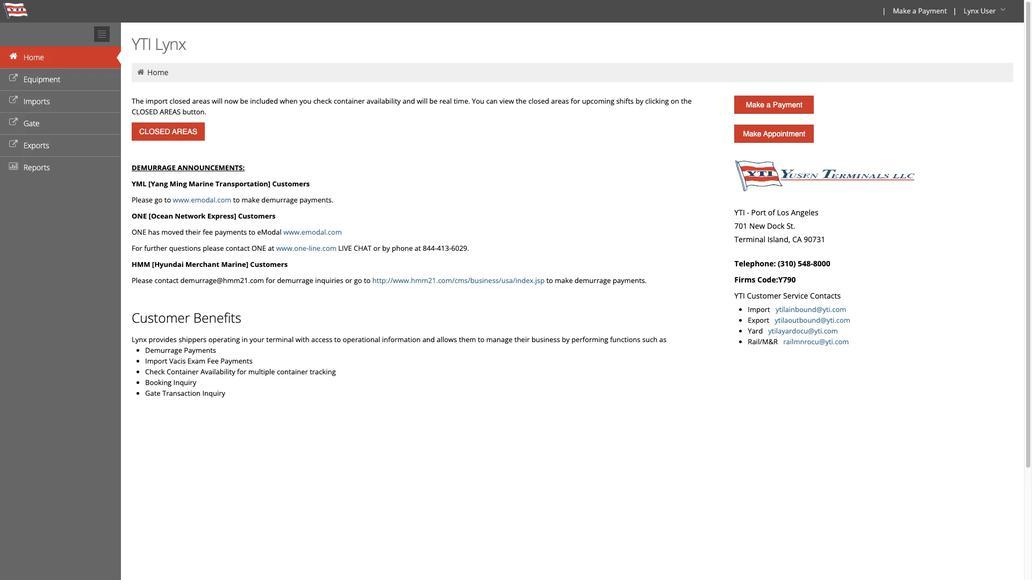 Task type: locate. For each thing, give the bounding box(es) containing it.
1 vertical spatial payments
[[221, 357, 253, 366]]

import inside the lynx provides shippers operating in your terminal with access to operational information and allows them to manage their business by performing functions such as demurrage payments import vacis exam fee payments check container availability for multiple container tracking booking inquiry gate transaction inquiry
[[145, 357, 168, 366]]

import up check
[[145, 357, 168, 366]]

0 horizontal spatial will
[[212, 96, 223, 106]]

0 horizontal spatial payment
[[773, 101, 803, 109]]

and inside the import closed areas will now be included when you check container availability and will be real time.  you can view the closed areas for upcoming shifts by clicking on the closed areas button.
[[403, 96, 415, 106]]

equipment
[[23, 74, 61, 84]]

yti left - at the top
[[735, 208, 745, 218]]

2 the from the left
[[682, 96, 692, 106]]

ytilayardocu@yti.com
[[769, 327, 839, 336]]

0 vertical spatial and
[[403, 96, 415, 106]]

0 vertical spatial www.emodal.com
[[173, 195, 231, 205]]

1 vertical spatial please
[[132, 276, 153, 286]]

please down hmm
[[132, 276, 153, 286]]

www.emodal.com link down marine
[[173, 195, 231, 205]]

1 vertical spatial external link image
[[8, 119, 19, 126]]

0 horizontal spatial payments
[[184, 346, 216, 356]]

1 vertical spatial a
[[767, 101, 771, 109]]

emodal
[[257, 228, 282, 237]]

and right availability
[[403, 96, 415, 106]]

one has moved their fee payments to emodal www.emodal.com
[[132, 228, 342, 237]]

0 vertical spatial contact
[[226, 244, 250, 253]]

None submit
[[132, 123, 205, 141]]

1 horizontal spatial be
[[430, 96, 438, 106]]

0 horizontal spatial areas
[[192, 96, 210, 106]]

please down yml
[[132, 195, 153, 205]]

contact down one has moved their fee payments to emodal www.emodal.com
[[226, 244, 250, 253]]

customers
[[272, 179, 310, 189], [238, 211, 276, 221], [250, 260, 288, 270]]

code:y790
[[758, 275, 796, 285]]

their right manage
[[515, 335, 530, 345]]

areas
[[192, 96, 210, 106], [551, 96, 569, 106]]

2 | from the left
[[954, 6, 957, 16]]

areas left upcoming
[[551, 96, 569, 106]]

go right inquiries
[[354, 276, 362, 286]]

angle down image
[[998, 6, 1009, 13]]

0 horizontal spatial for
[[237, 367, 247, 377]]

contact down [hyundai
[[155, 276, 179, 286]]

import
[[748, 305, 771, 315], [145, 357, 168, 366]]

1 vertical spatial customer
[[132, 309, 190, 327]]

home link right home icon at the top left of page
[[147, 67, 169, 77]]

1 external link image from the top
[[8, 97, 19, 104]]

and inside the lynx provides shippers operating in your terminal with access to operational information and allows them to manage their business by performing functions such as demurrage payments import vacis exam fee payments check container availability for multiple container tracking booking inquiry gate transaction inquiry
[[423, 335, 435, 345]]

1 horizontal spatial by
[[562, 335, 570, 345]]

1 horizontal spatial closed
[[529, 96, 550, 106]]

1 vertical spatial make
[[555, 276, 573, 286]]

1 vertical spatial or
[[345, 276, 353, 286]]

or right inquiries
[[345, 276, 353, 286]]

home
[[23, 52, 44, 62], [147, 67, 169, 77]]

yti up home icon at the top left of page
[[132, 33, 151, 55]]

1 horizontal spatial make a payment
[[894, 6, 948, 16]]

has
[[148, 228, 160, 237]]

payments up availability
[[221, 357, 253, 366]]

customers for hmm [hyundai merchant marine] customers
[[250, 260, 288, 270]]

inquiry down availability
[[202, 389, 225, 399]]

1 horizontal spatial the
[[682, 96, 692, 106]]

1 vertical spatial yti
[[735, 208, 745, 218]]

at left 844-
[[415, 244, 421, 253]]

0 horizontal spatial payments.
[[300, 195, 334, 205]]

1 horizontal spatial www.emodal.com
[[284, 228, 342, 237]]

1 horizontal spatial areas
[[551, 96, 569, 106]]

reports link
[[0, 157, 121, 179]]

please
[[203, 244, 224, 253]]

exports
[[23, 140, 49, 151]]

operational
[[343, 335, 381, 345]]

lynx inside the lynx provides shippers operating in your terminal with access to operational information and allows them to manage their business by performing functions such as demurrage payments import vacis exam fee payments check container availability for multiple container tracking booking inquiry gate transaction inquiry
[[132, 335, 147, 345]]

you
[[472, 96, 485, 106]]

0 horizontal spatial make
[[242, 195, 260, 205]]

0 horizontal spatial contact
[[155, 276, 179, 286]]

[hyundai
[[152, 260, 184, 270]]

www.emodal.com link for one has moved their fee payments to emodal www.emodal.com
[[284, 228, 342, 237]]

be left real
[[430, 96, 438, 106]]

1 vertical spatial lynx
[[155, 33, 186, 55]]

real
[[440, 96, 452, 106]]

[ocean
[[149, 211, 173, 221]]

make a payment link
[[889, 0, 951, 23], [735, 96, 815, 114]]

0 vertical spatial import
[[748, 305, 771, 315]]

shifts
[[617, 96, 634, 106]]

customer
[[747, 291, 782, 301], [132, 309, 190, 327]]

external link image for imports
[[8, 97, 19, 104]]

lynx for user
[[964, 6, 980, 16]]

customer down the firms code:y790
[[747, 291, 782, 301]]

payments up exam
[[184, 346, 216, 356]]

(310)
[[778, 259, 796, 269]]

lynx
[[964, 6, 980, 16], [155, 33, 186, 55], [132, 335, 147, 345]]

[yang
[[149, 179, 168, 189]]

closed
[[132, 107, 158, 117]]

0 vertical spatial please
[[132, 195, 153, 205]]

import
[[146, 96, 168, 106]]

one left [ocean
[[132, 211, 147, 221]]

1 horizontal spatial will
[[417, 96, 428, 106]]

0 horizontal spatial and
[[403, 96, 415, 106]]

marine
[[189, 179, 214, 189]]

for left upcoming
[[571, 96, 581, 106]]

1 horizontal spatial make
[[555, 276, 573, 286]]

0 vertical spatial or
[[374, 244, 381, 253]]

fee
[[207, 357, 219, 366]]

1 vertical spatial make
[[747, 101, 765, 109]]

1 vertical spatial import
[[145, 357, 168, 366]]

0 vertical spatial gate
[[23, 118, 40, 129]]

at down emodal
[[268, 244, 274, 253]]

the import closed areas will now be included when you check container availability and will be real time.  you can view the closed areas for upcoming shifts by clicking on the closed areas button.
[[132, 96, 692, 117]]

will left real
[[417, 96, 428, 106]]

0 vertical spatial payments
[[184, 346, 216, 356]]

0 horizontal spatial home
[[23, 52, 44, 62]]

their inside the lynx provides shippers operating in your terminal with access to operational information and allows them to manage their business by performing functions such as demurrage payments import vacis exam fee payments check container availability for multiple container tracking booking inquiry gate transaction inquiry
[[515, 335, 530, 345]]

questions
[[169, 244, 201, 253]]

0 horizontal spatial be
[[240, 96, 248, 106]]

by right the 'shifts'
[[636, 96, 644, 106]]

0 vertical spatial by
[[636, 96, 644, 106]]

for
[[571, 96, 581, 106], [266, 276, 275, 286], [237, 367, 247, 377]]

please for please go to
[[132, 195, 153, 205]]

0 vertical spatial for
[[571, 96, 581, 106]]

0 vertical spatial home
[[23, 52, 44, 62]]

1 vertical spatial one
[[132, 228, 146, 237]]

0 vertical spatial one
[[132, 211, 147, 221]]

1 horizontal spatial or
[[374, 244, 381, 253]]

inquiry down container
[[174, 378, 196, 388]]

gate inside the lynx provides shippers operating in your terminal with access to operational information and allows them to manage their business by performing functions such as demurrage payments import vacis exam fee payments check container availability for multiple container tracking booking inquiry gate transaction inquiry
[[145, 389, 161, 399]]

gate down booking
[[145, 389, 161, 399]]

fee
[[203, 228, 213, 237]]

external link image inside exports link
[[8, 141, 19, 148]]

and
[[403, 96, 415, 106], [423, 335, 435, 345]]

multiple
[[248, 367, 275, 377]]

1 horizontal spatial gate
[[145, 389, 161, 399]]

home image
[[8, 53, 19, 60]]

1 please from the top
[[132, 195, 153, 205]]

hmm
[[132, 260, 150, 270]]

0 vertical spatial go
[[155, 195, 163, 205]]

external link image
[[8, 97, 19, 104], [8, 119, 19, 126], [8, 141, 19, 148]]

0 vertical spatial their
[[186, 228, 201, 237]]

operating
[[209, 335, 240, 345]]

1 at from the left
[[268, 244, 274, 253]]

go down [yang
[[155, 195, 163, 205]]

will left now
[[212, 96, 223, 106]]

1 horizontal spatial go
[[354, 276, 362, 286]]

home inside home link
[[23, 52, 44, 62]]

terminal
[[266, 335, 294, 345]]

one down emodal
[[252, 244, 266, 253]]

0 horizontal spatial home link
[[0, 46, 121, 68]]

0 horizontal spatial go
[[155, 195, 163, 205]]

2 vertical spatial customers
[[250, 260, 288, 270]]

at
[[268, 244, 274, 253], [415, 244, 421, 253]]

customer up provides in the left bottom of the page
[[132, 309, 190, 327]]

service
[[784, 291, 809, 301]]

1 vertical spatial www.emodal.com
[[284, 228, 342, 237]]

make a payment
[[894, 6, 948, 16], [747, 101, 803, 109]]

payment up appointment
[[773, 101, 803, 109]]

port
[[752, 208, 767, 218]]

1 vertical spatial gate
[[145, 389, 161, 399]]

container right the check
[[334, 96, 365, 106]]

make for make appointment link
[[744, 130, 762, 138]]

0 horizontal spatial |
[[883, 6, 887, 16]]

1 horizontal spatial for
[[266, 276, 275, 286]]

1 horizontal spatial payment
[[919, 6, 948, 16]]

container left tracking
[[277, 367, 308, 377]]

live
[[339, 244, 352, 253]]

import up export
[[748, 305, 771, 315]]

lynx user
[[964, 6, 997, 16]]

the right view
[[516, 96, 527, 106]]

of
[[769, 208, 776, 218]]

2 please from the top
[[132, 276, 153, 286]]

ytilayardocu@yti.com link
[[769, 327, 839, 336]]

1 areas from the left
[[192, 96, 210, 106]]

1 vertical spatial inquiry
[[202, 389, 225, 399]]

ytilaoutbound@yti.com
[[775, 316, 851, 325]]

areas up the button. at left top
[[192, 96, 210, 106]]

3 external link image from the top
[[8, 141, 19, 148]]

check
[[314, 96, 332, 106]]

or right chat in the left of the page
[[374, 244, 381, 253]]

0 vertical spatial container
[[334, 96, 365, 106]]

0 horizontal spatial www.emodal.com link
[[173, 195, 231, 205]]

the right the on
[[682, 96, 692, 106]]

home right home icon at the top left of page
[[147, 67, 169, 77]]

0 vertical spatial external link image
[[8, 97, 19, 104]]

0 horizontal spatial customer
[[132, 309, 190, 327]]

0 horizontal spatial a
[[767, 101, 771, 109]]

transaction
[[162, 389, 201, 399]]

island,
[[768, 235, 791, 245]]

ytilaoutbound@yti.com link
[[775, 316, 851, 325]]

payment
[[919, 6, 948, 16], [773, 101, 803, 109]]

for inside the import closed areas will now be included when you check container availability and will be real time.  you can view the closed areas for upcoming shifts by clicking on the closed areas button.
[[571, 96, 581, 106]]

please go to www.emodal.com to make demurrage payments.
[[132, 195, 334, 205]]

home link up the equipment
[[0, 46, 121, 68]]

0 vertical spatial customer
[[747, 291, 782, 301]]

make
[[242, 195, 260, 205], [555, 276, 573, 286]]

inquiry
[[174, 378, 196, 388], [202, 389, 225, 399]]

make inside make appointment link
[[744, 130, 762, 138]]

2 horizontal spatial by
[[636, 96, 644, 106]]

1 will from the left
[[212, 96, 223, 106]]

2 vertical spatial one
[[252, 244, 266, 253]]

access
[[311, 335, 333, 345]]

www.emodal.com down marine
[[173, 195, 231, 205]]

2 external link image from the top
[[8, 119, 19, 126]]

2 at from the left
[[415, 244, 421, 253]]

1 vertical spatial container
[[277, 367, 308, 377]]

one for one [ocean network express] customers
[[132, 211, 147, 221]]

your
[[250, 335, 265, 345]]

0 horizontal spatial www.emodal.com
[[173, 195, 231, 205]]

their left fee
[[186, 228, 201, 237]]

home image
[[136, 68, 146, 76]]

http://www.hmm21.com/cms/business/usa/index.jsp
[[373, 276, 545, 286]]

1 vertical spatial www.emodal.com link
[[284, 228, 342, 237]]

yti inside yti - port of los angeles 701 new dock st. terminal island, ca 90731
[[735, 208, 745, 218]]

closed up areas
[[170, 96, 190, 106]]

by left phone
[[383, 244, 390, 253]]

0 horizontal spatial closed
[[170, 96, 190, 106]]

information
[[382, 335, 421, 345]]

by right business
[[562, 335, 570, 345]]

for down for further questions please contact one at www.one-line.com live chat or by phone at 844-413-6029.
[[266, 276, 275, 286]]

1 vertical spatial by
[[383, 244, 390, 253]]

1 horizontal spatial |
[[954, 6, 957, 16]]

for left multiple
[[237, 367, 247, 377]]

gate up 'exports'
[[23, 118, 40, 129]]

2 vertical spatial yti
[[735, 291, 745, 301]]

6029.
[[452, 244, 469, 253]]

demurrage
[[262, 195, 298, 205], [277, 276, 314, 286], [575, 276, 611, 286]]

0 vertical spatial lynx
[[964, 6, 980, 16]]

and left allows
[[423, 335, 435, 345]]

1 vertical spatial their
[[515, 335, 530, 345]]

make for the bottommost the make a payment link
[[747, 101, 765, 109]]

lynx for provides
[[132, 335, 147, 345]]

0 horizontal spatial at
[[268, 244, 274, 253]]

2 areas from the left
[[551, 96, 569, 106]]

external link image inside gate link
[[8, 119, 19, 126]]

customers down www.one-
[[250, 260, 288, 270]]

2 closed from the left
[[529, 96, 550, 106]]

payment left lynx user
[[919, 6, 948, 16]]

by
[[636, 96, 644, 106], [383, 244, 390, 253], [562, 335, 570, 345]]

closed right view
[[529, 96, 550, 106]]

0 horizontal spatial import
[[145, 357, 168, 366]]

1 horizontal spatial home
[[147, 67, 169, 77]]

further
[[144, 244, 167, 253]]

0 vertical spatial make a payment
[[894, 6, 948, 16]]

www.emodal.com link up www.one-line.com link
[[284, 228, 342, 237]]

dock
[[768, 221, 785, 231]]

0 horizontal spatial container
[[277, 367, 308, 377]]

one left has
[[132, 228, 146, 237]]

be right now
[[240, 96, 248, 106]]

www.one-
[[276, 244, 309, 253]]

1 horizontal spatial payments
[[221, 357, 253, 366]]

moved
[[162, 228, 184, 237]]

1 vertical spatial customers
[[238, 211, 276, 221]]

0 vertical spatial make a payment link
[[889, 0, 951, 23]]

1 be from the left
[[240, 96, 248, 106]]

yti down firms
[[735, 291, 745, 301]]

home right home image
[[23, 52, 44, 62]]

telephone:
[[735, 259, 776, 269]]

1 vertical spatial go
[[354, 276, 362, 286]]

customers up emodal
[[238, 211, 276, 221]]

customers right transportation]
[[272, 179, 310, 189]]

www.emodal.com up www.one-line.com link
[[284, 228, 342, 237]]

2 vertical spatial by
[[562, 335, 570, 345]]

on
[[671, 96, 680, 106]]

angeles
[[792, 208, 819, 218]]

0 horizontal spatial make a payment link
[[735, 96, 815, 114]]

external link image inside imports link
[[8, 97, 19, 104]]

1 horizontal spatial lynx
[[155, 33, 186, 55]]

please contact demurrage@hmm21.com for demurrage inquiries or go to http://www.hmm21.com/cms/business/usa/index.jsp to make demurrage payments.
[[132, 276, 647, 286]]



Task type: vqa. For each thing, say whether or not it's contained in the screenshot.
the bottom 'by'
yes



Task type: describe. For each thing, give the bounding box(es) containing it.
0 vertical spatial make
[[894, 6, 911, 16]]

2 will from the left
[[417, 96, 428, 106]]

please for please contact demurrage@hmm21.com for demurrage inquiries or go to
[[132, 276, 153, 286]]

844-
[[423, 244, 437, 253]]

rail/m&r
[[748, 337, 782, 347]]

ca
[[793, 235, 802, 245]]

0 horizontal spatial by
[[383, 244, 390, 253]]

availability
[[367, 96, 401, 106]]

1 horizontal spatial contact
[[226, 244, 250, 253]]

manage
[[487, 335, 513, 345]]

import ytilainbound@yti.com
[[748, 305, 847, 315]]

los
[[778, 208, 790, 218]]

terminal
[[735, 235, 766, 245]]

for
[[132, 244, 142, 253]]

allows
[[437, 335, 457, 345]]

1 horizontal spatial import
[[748, 305, 771, 315]]

such
[[643, 335, 658, 345]]

bar chart image
[[8, 163, 19, 171]]

demurrage announcements:
[[132, 163, 245, 173]]

equipment link
[[0, 68, 121, 90]]

demurrage
[[132, 163, 176, 173]]

line.com
[[309, 244, 337, 253]]

imports link
[[0, 90, 121, 112]]

0 horizontal spatial or
[[345, 276, 353, 286]]

hmm [hyundai merchant marine] customers
[[132, 260, 288, 270]]

1 horizontal spatial payments.
[[613, 276, 647, 286]]

firms code:y790
[[735, 275, 796, 285]]

business
[[532, 335, 560, 345]]

gate link
[[0, 112, 121, 134]]

st.
[[787, 221, 796, 231]]

ytilainbound@yti.com link
[[776, 305, 847, 315]]

ytilainbound@yti.com
[[776, 305, 847, 315]]

yard
[[748, 327, 767, 336]]

yti for yti - port of los angeles 701 new dock st. terminal island, ca 90731
[[735, 208, 745, 218]]

1 vertical spatial contact
[[155, 276, 179, 286]]

upcoming
[[582, 96, 615, 106]]

1 vertical spatial for
[[266, 276, 275, 286]]

1 the from the left
[[516, 96, 527, 106]]

reports
[[23, 162, 50, 173]]

by inside the import closed areas will now be included when you check container availability and will be real time.  you can view the closed areas for upcoming shifts by clicking on the closed areas button.
[[636, 96, 644, 106]]

make appointment
[[744, 130, 806, 138]]

contacts
[[811, 291, 841, 301]]

functions
[[611, 335, 641, 345]]

appointment
[[764, 130, 806, 138]]

external link image
[[8, 75, 19, 82]]

by inside the lynx provides shippers operating in your terminal with access to operational information and allows them to manage their business by performing functions such as demurrage payments import vacis exam fee payments check container availability for multiple container tracking booking inquiry gate transaction inquiry
[[562, 335, 570, 345]]

yti for yti customer service contacts
[[735, 291, 745, 301]]

1 horizontal spatial home link
[[147, 67, 169, 77]]

for further questions please contact one at www.one-line.com live chat or by phone at 844-413-6029.
[[132, 244, 469, 253]]

1 closed from the left
[[170, 96, 190, 106]]

413-
[[437, 244, 452, 253]]

user
[[981, 6, 997, 16]]

for inside the lynx provides shippers operating in your terminal with access to operational information and allows them to manage their business by performing functions such as demurrage payments import vacis exam fee payments check container availability for multiple container tracking booking inquiry gate transaction inquiry
[[237, 367, 247, 377]]

areas
[[160, 107, 181, 117]]

lynx user link
[[960, 0, 1013, 23]]

marine]
[[221, 260, 249, 270]]

0 vertical spatial customers
[[272, 179, 310, 189]]

0 vertical spatial payment
[[919, 6, 948, 16]]

0 vertical spatial a
[[913, 6, 917, 16]]

container
[[167, 367, 199, 377]]

one [ocean network express] customers
[[132, 211, 276, 221]]

0 horizontal spatial gate
[[23, 118, 40, 129]]

1 horizontal spatial inquiry
[[202, 389, 225, 399]]

demurrage
[[145, 346, 182, 356]]

included
[[250, 96, 278, 106]]

1 | from the left
[[883, 6, 887, 16]]

1 vertical spatial make a payment link
[[735, 96, 815, 114]]

-
[[747, 208, 750, 218]]

now
[[224, 96, 238, 106]]

them
[[459, 335, 476, 345]]

one for one has moved their fee payments to emodal www.emodal.com
[[132, 228, 146, 237]]

railmnrocu@yti.com
[[784, 337, 850, 347]]

yml [yang ming marine transportation] customers
[[132, 179, 310, 189]]

8000
[[814, 259, 831, 269]]

express]
[[208, 211, 236, 221]]

external link image for gate
[[8, 119, 19, 126]]

button.
[[183, 107, 206, 117]]

with
[[296, 335, 310, 345]]

1 vertical spatial payment
[[773, 101, 803, 109]]

performing
[[572, 335, 609, 345]]

customers for one [ocean network express] customers
[[238, 211, 276, 221]]

provides
[[149, 335, 177, 345]]

clicking
[[646, 96, 669, 106]]

export
[[748, 316, 773, 325]]

container inside the lynx provides shippers operating in your terminal with access to operational information and allows them to manage their business by performing functions such as demurrage payments import vacis exam fee payments check container availability for multiple container tracking booking inquiry gate transaction inquiry
[[277, 367, 308, 377]]

external link image for exports
[[8, 141, 19, 148]]

0 vertical spatial inquiry
[[174, 378, 196, 388]]

check
[[145, 367, 165, 377]]

2 be from the left
[[430, 96, 438, 106]]

imports
[[23, 96, 50, 107]]

transportation]
[[216, 179, 271, 189]]

can
[[487, 96, 498, 106]]

payments
[[215, 228, 247, 237]]

the
[[132, 96, 144, 106]]

http://www.hmm21.com/cms/business/usa/index.jsp link
[[373, 276, 545, 286]]

548-
[[798, 259, 814, 269]]

tracking
[[310, 367, 336, 377]]

view
[[500, 96, 514, 106]]

chat
[[354, 244, 372, 253]]

demurrage@hmm21.com
[[181, 276, 264, 286]]

new
[[750, 221, 766, 231]]

www.emodal.com link for to make demurrage payments.
[[173, 195, 231, 205]]

inquiries
[[315, 276, 344, 286]]

yti for yti lynx
[[132, 33, 151, 55]]

90731
[[804, 235, 826, 245]]

you
[[300, 96, 312, 106]]

www.one-line.com link
[[276, 244, 337, 253]]

container inside the import closed areas will now be included when you check container availability and will be real time.  you can view the closed areas for upcoming shifts by clicking on the closed areas button.
[[334, 96, 365, 106]]

ming
[[170, 179, 187, 189]]

0 vertical spatial payments.
[[300, 195, 334, 205]]

0 horizontal spatial make a payment
[[747, 101, 803, 109]]

booking
[[145, 378, 172, 388]]

0 horizontal spatial their
[[186, 228, 201, 237]]

1 horizontal spatial customer
[[747, 291, 782, 301]]

1 vertical spatial home
[[147, 67, 169, 77]]

railmnrocu@yti.com link
[[784, 337, 850, 347]]

in
[[242, 335, 248, 345]]

time.
[[454, 96, 470, 106]]



